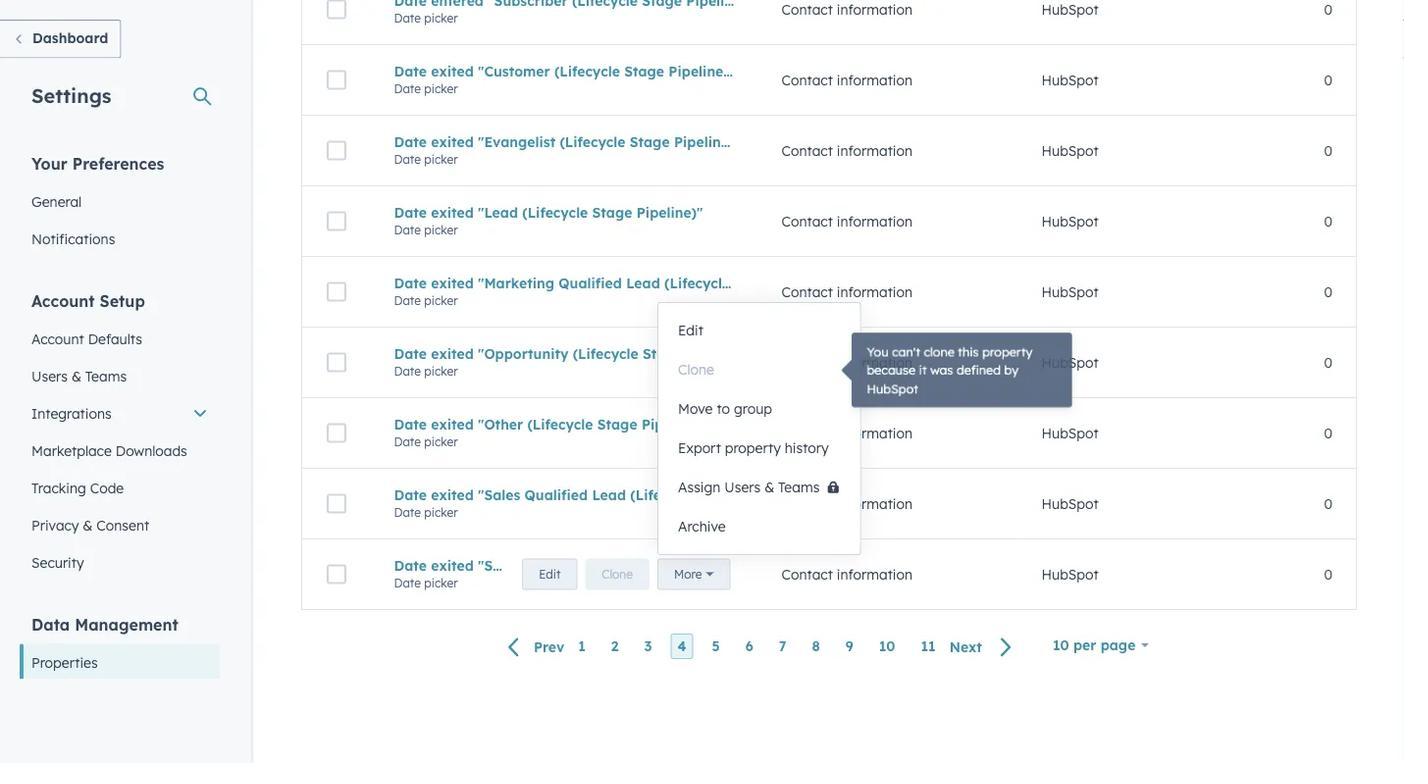 Task type: vqa. For each thing, say whether or not it's contained in the screenshot.
9
yes



Task type: locate. For each thing, give the bounding box(es) containing it.
exited left "evangelist
[[431, 133, 474, 150]]

0 vertical spatial lead
[[626, 274, 660, 292]]

2 vertical spatial &
[[83, 517, 93, 534]]

lead inside date exited "sales qualified lead (lifecycle stage pipeline)" date picker
[[592, 486, 626, 504]]

4 date from the top
[[394, 133, 427, 150]]

property up by
[[986, 343, 1038, 359]]

clone button left more
[[585, 559, 650, 590]]

3 contact information from the top
[[782, 142, 913, 159]]

date exited "evangelist (lifecycle stage pipeline)" button
[[394, 133, 740, 150]]

qualified inside the date exited "marketing qualified lead (lifecycle stage pipeline)" date picker
[[559, 274, 622, 292]]

information for date exited "lead (lifecycle stage pipeline)"
[[837, 213, 913, 230]]

1 horizontal spatial clone button
[[658, 350, 860, 390]]

hubspot
[[1042, 1, 1099, 18], [1042, 71, 1099, 89], [1042, 142, 1099, 159], [1042, 213, 1099, 230], [1042, 283, 1099, 300], [1042, 354, 1099, 371], [867, 381, 920, 397], [1042, 425, 1099, 442], [1042, 495, 1099, 512], [1042, 566, 1099, 583]]

4 exited from the top
[[431, 274, 474, 292]]

stage inside 'date exited "lead (lifecycle stage pipeline)" date picker'
[[592, 204, 632, 221]]

0 horizontal spatial clone button
[[585, 559, 650, 590]]

picker for "customer
[[424, 81, 458, 96]]

& for consent
[[83, 517, 93, 534]]

3 contact from the top
[[782, 142, 833, 159]]

teams
[[85, 367, 127, 385], [778, 479, 820, 496]]

6 0 from the top
[[1324, 354, 1332, 371]]

more button
[[657, 559, 731, 590]]

account up users & teams
[[31, 330, 84, 347]]

assign users & teams button
[[658, 468, 860, 507]]

1 vertical spatial clone button
[[585, 559, 650, 590]]

(lifecycle for "other
[[527, 416, 593, 433]]

next
[[950, 638, 982, 655]]

date exited "opportunity (lifecycle stage pipeline)" button
[[394, 345, 753, 362]]

property
[[986, 343, 1038, 359], [725, 440, 781, 457]]

exited inside date exited "evangelist (lifecycle stage pipeline)" date picker
[[431, 133, 474, 150]]

0 horizontal spatial edit button
[[522, 559, 577, 590]]

pipeline)" inside date exited "opportunity (lifecycle stage pipeline)" date picker
[[687, 345, 753, 362]]

3 exited from the top
[[431, 204, 474, 221]]

0 vertical spatial property
[[986, 343, 1038, 359]]

qualified inside date exited "sales qualified lead (lifecycle stage pipeline)" date picker
[[525, 486, 588, 504]]

exited left "lead
[[431, 204, 474, 221]]

17 date from the top
[[394, 576, 421, 590]]

picker inside the date exited "marketing qualified lead (lifecycle stage pipeline)" date picker
[[424, 293, 458, 308]]

clone button
[[658, 350, 860, 390], [585, 559, 650, 590]]

8 information from the top
[[837, 495, 913, 512]]

2 account from the top
[[31, 330, 84, 347]]

exited down date picker
[[431, 63, 474, 80]]

picker inside date exited "subscriber (lifecycle stage pipeline)" date picker
[[424, 576, 458, 590]]

lead inside the date exited "marketing qualified lead (lifecycle stage pipeline)" date picker
[[626, 274, 660, 292]]

stage inside date exited "other (lifecycle stage pipeline)" date picker
[[597, 416, 637, 433]]

0 horizontal spatial clone
[[602, 567, 633, 582]]

clone button inside tab panel
[[585, 559, 650, 590]]

information for date exited "evangelist (lifecycle stage pipeline)"
[[837, 142, 913, 159]]

consent
[[96, 517, 149, 534]]

3 0 from the top
[[1324, 142, 1332, 159]]

0 vertical spatial clone
[[678, 361, 714, 378]]

14 date from the top
[[394, 486, 427, 504]]

(lifecycle inside date exited "customer (lifecycle stage pipeline)" date picker
[[554, 63, 620, 80]]

(lifecycle inside date exited "opportunity (lifecycle stage pipeline)" date picker
[[573, 345, 638, 362]]

1 horizontal spatial edit button
[[658, 311, 860, 350]]

contact information for date exited "lead (lifecycle stage pipeline)"
[[782, 213, 913, 230]]

0
[[1324, 1, 1332, 18], [1324, 71, 1332, 89], [1324, 142, 1332, 159], [1324, 213, 1332, 230], [1324, 283, 1332, 300], [1324, 354, 1332, 371], [1324, 425, 1332, 442], [1324, 495, 1332, 512], [1324, 566, 1332, 583]]

hubspot for date exited "evangelist (lifecycle stage pipeline)"
[[1042, 142, 1099, 159]]

0 vertical spatial teams
[[85, 367, 127, 385]]

1 vertical spatial clone
[[602, 567, 633, 582]]

4 0 from the top
[[1324, 213, 1332, 230]]

users inside 'account setup' element
[[31, 367, 68, 385]]

1 horizontal spatial &
[[83, 517, 93, 534]]

export property history button
[[658, 429, 860, 468]]

& inside button
[[764, 479, 774, 496]]

0 vertical spatial qualified
[[559, 274, 622, 292]]

1 vertical spatial users
[[724, 479, 761, 496]]

7 0 from the top
[[1324, 425, 1332, 442]]

more
[[674, 567, 702, 582]]

3 button
[[637, 634, 659, 660]]

1 information from the top
[[837, 1, 913, 18]]

picker inside date exited "other (lifecycle stage pipeline)" date picker
[[424, 434, 458, 449]]

0 horizontal spatial users
[[31, 367, 68, 385]]

0 vertical spatial edit
[[678, 322, 703, 339]]

(lifecycle
[[554, 63, 620, 80], [560, 133, 625, 150], [522, 204, 588, 221], [664, 274, 730, 292], [573, 345, 638, 362], [527, 416, 593, 433], [630, 486, 696, 504], [562, 557, 628, 574]]

stage inside date exited "evangelist (lifecycle stage pipeline)" date picker
[[630, 133, 670, 150]]

(lifecycle inside 'date exited "lead (lifecycle stage pipeline)" date picker'
[[522, 204, 588, 221]]

5 contact information from the top
[[782, 283, 913, 300]]

0 for date exited "lead (lifecycle stage pipeline)"
[[1324, 213, 1332, 230]]

qualified for "marketing
[[559, 274, 622, 292]]

pagination navigation
[[496, 634, 1024, 660]]

clone left more
[[602, 567, 633, 582]]

dashboard link
[[0, 20, 121, 58]]

4 contact from the top
[[782, 213, 833, 230]]

edit
[[678, 322, 703, 339], [539, 567, 561, 582]]

1
[[578, 638, 586, 655]]

0 horizontal spatial property
[[725, 440, 781, 457]]

1 vertical spatial lead
[[592, 486, 626, 504]]

1 horizontal spatial 10
[[1053, 637, 1069, 654]]

7 information from the top
[[837, 425, 913, 442]]

account setup element
[[20, 290, 220, 581]]

date exited "marketing qualified lead (lifecycle stage pipeline)" button
[[394, 274, 845, 292]]

1 horizontal spatial teams
[[778, 479, 820, 496]]

pipeline)" inside date exited "customer (lifecycle stage pipeline)" date picker
[[669, 63, 735, 80]]

date exited "subscriber (lifecycle stage pipeline)" date picker
[[394, 557, 743, 590]]

information for date exited "marketing qualified lead (lifecycle stage pipeline)"
[[837, 283, 913, 300]]

0 vertical spatial edit button
[[658, 311, 860, 350]]

tracking code
[[31, 479, 124, 496]]

1 horizontal spatial edit
[[678, 322, 703, 339]]

0 vertical spatial account
[[31, 291, 95, 311]]

exited for "other
[[431, 416, 474, 433]]

users down export property history
[[724, 479, 761, 496]]

picker for "opportunity
[[424, 364, 458, 378]]

teams down defaults
[[85, 367, 127, 385]]

4 information from the top
[[837, 213, 913, 230]]

exited inside date exited "customer (lifecycle stage pipeline)" date picker
[[431, 63, 474, 80]]

picker inside date exited "customer (lifecycle stage pipeline)" date picker
[[424, 81, 458, 96]]

edit button up group
[[658, 311, 860, 350]]

1 vertical spatial teams
[[778, 479, 820, 496]]

3 information from the top
[[837, 142, 913, 159]]

5 picker from the top
[[424, 293, 458, 308]]

(lifecycle inside date exited "evangelist (lifecycle stage pipeline)" date picker
[[560, 133, 625, 150]]

account
[[31, 291, 95, 311], [31, 330, 84, 347]]

privacy
[[31, 517, 79, 534]]

7 contact information from the top
[[782, 425, 913, 442]]

1 vertical spatial edit button
[[522, 559, 577, 590]]

pipeline)" inside date exited "other (lifecycle stage pipeline)" date picker
[[642, 416, 708, 433]]

10 inside button
[[879, 638, 895, 655]]

clone button up group
[[658, 350, 860, 390]]

3 picker from the top
[[424, 152, 458, 167]]

clone up move
[[678, 361, 714, 378]]

8 exited from the top
[[431, 557, 474, 574]]

1 exited from the top
[[431, 63, 474, 80]]

(lifecycle for "subscriber
[[562, 557, 628, 574]]

1 vertical spatial account
[[31, 330, 84, 347]]

8 contact information from the top
[[782, 495, 913, 512]]

2 information from the top
[[837, 71, 913, 89]]

1 account from the top
[[31, 291, 95, 311]]

11 button
[[914, 634, 943, 660]]

qualified for "sales
[[525, 486, 588, 504]]

contact
[[782, 1, 833, 18], [782, 71, 833, 89], [782, 142, 833, 159], [782, 213, 833, 230], [782, 283, 833, 300], [782, 354, 833, 371], [782, 425, 833, 442], [782, 495, 833, 512], [782, 566, 833, 583]]

property inside export property history button
[[725, 440, 781, 457]]

8 date from the top
[[394, 274, 427, 292]]

exited inside date exited "opportunity (lifecycle stage pipeline)" date picker
[[431, 345, 474, 362]]

2
[[611, 638, 619, 655]]

0 horizontal spatial edit
[[539, 567, 561, 582]]

exited inside 'date exited "lead (lifecycle stage pipeline)" date picker'
[[431, 204, 474, 221]]

qualified
[[559, 274, 622, 292], [525, 486, 588, 504]]

your
[[31, 154, 68, 173]]

2 contact information from the top
[[782, 71, 913, 89]]

(lifecycle inside date exited "other (lifecycle stage pipeline)" date picker
[[527, 416, 593, 433]]

lead for "marketing
[[626, 274, 660, 292]]

9 button
[[839, 634, 860, 660]]

it
[[921, 362, 929, 378]]

exited inside date exited "subscriber (lifecycle stage pipeline)" date picker
[[431, 557, 474, 574]]

picker inside date exited "opportunity (lifecycle stage pipeline)" date picker
[[424, 364, 458, 378]]

pipeline)" inside 'date exited "lead (lifecycle stage pipeline)" date picker'
[[637, 204, 703, 221]]

10 for 10 per page
[[1053, 637, 1069, 654]]

account up account defaults
[[31, 291, 95, 311]]

7 button
[[772, 634, 793, 660]]

1 vertical spatial property
[[725, 440, 781, 457]]

picker for "other
[[424, 434, 458, 449]]

pipeline)" for date exited "other (lifecycle stage pipeline)"
[[642, 416, 708, 433]]

stage
[[624, 63, 664, 80], [630, 133, 670, 150], [592, 204, 632, 221], [734, 274, 774, 292], [643, 345, 683, 362], [597, 416, 637, 433], [700, 486, 740, 504], [632, 557, 672, 574]]

users
[[31, 367, 68, 385], [724, 479, 761, 496]]

date exited "customer (lifecycle stage pipeline)" button
[[394, 63, 735, 80]]

preferences
[[72, 154, 164, 173]]

picker for "lead
[[424, 222, 458, 237]]

prev
[[534, 638, 564, 655]]

date
[[394, 11, 421, 25], [394, 63, 427, 80], [394, 81, 421, 96], [394, 133, 427, 150], [394, 152, 421, 167], [394, 204, 427, 221], [394, 222, 421, 237], [394, 274, 427, 292], [394, 293, 421, 308], [394, 345, 427, 362], [394, 364, 421, 378], [394, 416, 427, 433], [394, 434, 421, 449], [394, 486, 427, 504], [394, 505, 421, 520], [394, 557, 427, 574], [394, 576, 421, 590]]

pipeline)" inside date exited "evangelist (lifecycle stage pipeline)" date picker
[[674, 133, 740, 150]]

can't
[[893, 343, 923, 359]]

9
[[846, 638, 853, 655]]

edit up prev in the left of the page
[[539, 567, 561, 582]]

picker for "subscriber
[[424, 576, 458, 590]]

6 contact from the top
[[782, 354, 833, 371]]

move to group
[[678, 400, 772, 418]]

5 0 from the top
[[1324, 283, 1332, 300]]

picker inside 'date exited "lead (lifecycle stage pipeline)" date picker'
[[424, 222, 458, 237]]

users inside button
[[724, 479, 761, 496]]

0 vertical spatial users
[[31, 367, 68, 385]]

10 button
[[872, 634, 902, 660]]

stage for date exited "subscriber (lifecycle stage pipeline)"
[[632, 557, 672, 574]]

exited left "other
[[431, 416, 474, 433]]

group
[[734, 400, 772, 418]]

2 contact from the top
[[782, 71, 833, 89]]

7 picker from the top
[[424, 434, 458, 449]]

properties link
[[20, 644, 220, 681]]

pipeline)" inside date exited "subscriber (lifecycle stage pipeline)" date picker
[[676, 557, 743, 574]]

edit inside tab panel
[[539, 567, 561, 582]]

0 vertical spatial clone button
[[658, 350, 860, 390]]

exited inside the date exited "marketing qualified lead (lifecycle stage pipeline)" date picker
[[431, 274, 474, 292]]

account for account defaults
[[31, 330, 84, 347]]

properties
[[31, 654, 98, 671]]

contact information
[[782, 1, 913, 18], [782, 71, 913, 89], [782, 142, 913, 159], [782, 213, 913, 230], [782, 283, 913, 300], [782, 354, 913, 371], [782, 425, 913, 442], [782, 495, 913, 512], [782, 566, 913, 583]]

exited left "opportunity
[[431, 345, 474, 362]]

2 picker from the top
[[424, 81, 458, 96]]

you can't clone this property because it was defined by hubspot
[[867, 343, 1038, 397]]

0 for date exited "sales qualified lead (lifecycle stage pipeline)"
[[1324, 495, 1332, 512]]

8 button
[[805, 634, 827, 660]]

10 right 9
[[879, 638, 895, 655]]

date exited "lead (lifecycle stage pipeline)" date picker
[[394, 204, 703, 237]]

(lifecycle inside date exited "subscriber (lifecycle stage pipeline)" date picker
[[562, 557, 628, 574]]

exited for "sales
[[431, 486, 474, 504]]

5 information from the top
[[837, 283, 913, 300]]

exited
[[431, 63, 474, 80], [431, 133, 474, 150], [431, 204, 474, 221], [431, 274, 474, 292], [431, 345, 474, 362], [431, 416, 474, 433], [431, 486, 474, 504], [431, 557, 474, 574]]

exited left "subscriber
[[431, 557, 474, 574]]

stage inside date exited "customer (lifecycle stage pipeline)" date picker
[[624, 63, 664, 80]]

teams down 'history'
[[778, 479, 820, 496]]

5 button
[[705, 634, 727, 660]]

was
[[933, 362, 956, 378]]

8 contact from the top
[[782, 495, 833, 512]]

5 exited from the top
[[431, 345, 474, 362]]

qualified right "sales
[[525, 486, 588, 504]]

8 picker from the top
[[424, 505, 458, 520]]

1 vertical spatial qualified
[[525, 486, 588, 504]]

exited left "marketing
[[431, 274, 474, 292]]

contact for date exited "other (lifecycle stage pipeline)"
[[782, 425, 833, 442]]

& down export property history button
[[764, 479, 774, 496]]

1 horizontal spatial clone
[[678, 361, 714, 378]]

because
[[867, 362, 918, 378]]

0 for date exited "customer (lifecycle stage pipeline)"
[[1324, 71, 1332, 89]]

edit button up prev in the left of the page
[[522, 559, 577, 590]]

exited for "customer
[[431, 63, 474, 80]]

contact information for date exited "other (lifecycle stage pipeline)"
[[782, 425, 913, 442]]

(lifecycle inside the date exited "marketing qualified lead (lifecycle stage pipeline)" date picker
[[664, 274, 730, 292]]

7 exited from the top
[[431, 486, 474, 504]]

5 contact from the top
[[782, 283, 833, 300]]

7 contact from the top
[[782, 425, 833, 442]]

qualified up date exited "opportunity (lifecycle stage pipeline)" button
[[559, 274, 622, 292]]

1 horizontal spatial users
[[724, 479, 761, 496]]

6 picker from the top
[[424, 364, 458, 378]]

0 horizontal spatial 10
[[879, 638, 895, 655]]

10 left per
[[1053, 637, 1069, 654]]

security link
[[20, 544, 220, 581]]

exited left "sales
[[431, 486, 474, 504]]

downloads
[[116, 442, 187, 459]]

users up integrations
[[31, 367, 68, 385]]

6 date from the top
[[394, 204, 427, 221]]

2 0 from the top
[[1324, 71, 1332, 89]]

prev button
[[496, 634, 571, 660]]

users & teams
[[31, 367, 127, 385]]

& up integrations
[[72, 367, 81, 385]]

2 horizontal spatial &
[[764, 479, 774, 496]]

stage for date exited "other (lifecycle stage pipeline)"
[[597, 416, 637, 433]]

exited inside date exited "other (lifecycle stage pipeline)" date picker
[[431, 416, 474, 433]]

10
[[1053, 637, 1069, 654], [879, 638, 895, 655]]

picker inside date exited "evangelist (lifecycle stage pipeline)" date picker
[[424, 152, 458, 167]]

9 information from the top
[[837, 566, 913, 583]]

stage inside date exited "subscriber (lifecycle stage pipeline)" date picker
[[632, 557, 672, 574]]

& right privacy
[[83, 517, 93, 534]]

"other
[[478, 416, 523, 433]]

6 exited from the top
[[431, 416, 474, 433]]

code
[[90, 479, 124, 496]]

6 information from the top
[[837, 354, 913, 371]]

9 picker from the top
[[424, 576, 458, 590]]

hubspot for date exited "other (lifecycle stage pipeline)"
[[1042, 425, 1099, 442]]

exited for "evangelist
[[431, 133, 474, 150]]

0 for date exited "evangelist (lifecycle stage pipeline)"
[[1324, 142, 1332, 159]]

lead
[[626, 274, 660, 292], [592, 486, 626, 504]]

0 horizontal spatial teams
[[85, 367, 127, 385]]

account defaults
[[31, 330, 142, 347]]

10 inside popup button
[[1053, 637, 1069, 654]]

1 vertical spatial &
[[764, 479, 774, 496]]

setup
[[100, 291, 145, 311]]

0 vertical spatial &
[[72, 367, 81, 385]]

8 0 from the top
[[1324, 495, 1332, 512]]

stage inside date exited "opportunity (lifecycle stage pipeline)" date picker
[[643, 345, 683, 362]]

data management
[[31, 615, 178, 634]]

exited inside date exited "sales qualified lead (lifecycle stage pipeline)" date picker
[[431, 486, 474, 504]]

defaults
[[88, 330, 142, 347]]

date exited "opportunity (lifecycle stage pipeline)" date picker
[[394, 345, 753, 378]]

6 contact information from the top
[[782, 354, 913, 371]]

property down group
[[725, 440, 781, 457]]

4 contact information from the top
[[782, 213, 913, 230]]

2 exited from the top
[[431, 133, 474, 150]]

tab panel
[[286, 0, 1373, 681]]

(lifecycle for "opportunity
[[573, 345, 638, 362]]

0 horizontal spatial &
[[72, 367, 81, 385]]

4 picker from the top
[[424, 222, 458, 237]]

10 per page button
[[1040, 626, 1162, 665]]

1 vertical spatial edit
[[539, 567, 561, 582]]

1 horizontal spatial property
[[986, 343, 1038, 359]]

stage for date exited "customer (lifecycle stage pipeline)"
[[624, 63, 664, 80]]

1 picker from the top
[[424, 11, 458, 25]]

assign users & teams
[[678, 479, 820, 496]]

contact for date exited "sales qualified lead (lifecycle stage pipeline)"
[[782, 495, 833, 512]]

12 date from the top
[[394, 416, 427, 433]]

hubspot for date exited "opportunity (lifecycle stage pipeline)"
[[1042, 354, 1099, 371]]

hubspot inside you can't clone this property because it was defined by hubspot
[[867, 381, 920, 397]]

edit up move
[[678, 322, 703, 339]]

hubspot for date exited "marketing qualified lead (lifecycle stage pipeline)"
[[1042, 283, 1099, 300]]

information
[[837, 1, 913, 18], [837, 71, 913, 89], [837, 142, 913, 159], [837, 213, 913, 230], [837, 283, 913, 300], [837, 354, 913, 371], [837, 425, 913, 442], [837, 495, 913, 512], [837, 566, 913, 583]]



Task type: describe. For each thing, give the bounding box(es) containing it.
1 0 from the top
[[1324, 1, 1332, 18]]

account setup
[[31, 291, 145, 311]]

defined
[[960, 362, 1006, 378]]

pipeline)" for date exited "opportunity (lifecycle stage pipeline)"
[[687, 345, 753, 362]]

contact for date exited "marketing qualified lead (lifecycle stage pipeline)"
[[782, 283, 833, 300]]

pipeline)" for date exited "customer (lifecycle stage pipeline)"
[[669, 63, 735, 80]]

date exited "lead (lifecycle stage pipeline)" button
[[394, 204, 734, 221]]

11 date from the top
[[394, 364, 421, 378]]

clone inside tab panel
[[602, 567, 633, 582]]

pipeline)" inside date exited "sales qualified lead (lifecycle stage pipeline)" date picker
[[744, 486, 811, 504]]

picker inside date exited "sales qualified lead (lifecycle stage pipeline)" date picker
[[424, 505, 458, 520]]

pipeline)" for date exited "subscriber (lifecycle stage pipeline)"
[[676, 557, 743, 574]]

3 date from the top
[[394, 81, 421, 96]]

picker for "evangelist
[[424, 152, 458, 167]]

3
[[644, 638, 652, 655]]

move
[[678, 400, 713, 418]]

"sales
[[478, 486, 520, 504]]

privacy & consent link
[[20, 507, 220, 544]]

your preferences
[[31, 154, 164, 173]]

10 for 10
[[879, 638, 895, 655]]

archive button
[[658, 507, 860, 547]]

tracking
[[31, 479, 86, 496]]

teams inside 'account setup' element
[[85, 367, 127, 385]]

export
[[678, 440, 721, 457]]

date exited "marketing qualified lead (lifecycle stage pipeline)" date picker
[[394, 274, 845, 308]]

7 date from the top
[[394, 222, 421, 237]]

(lifecycle for "customer
[[554, 63, 620, 80]]

integrations
[[31, 405, 112, 422]]

by
[[1009, 362, 1024, 378]]

8
[[812, 638, 820, 655]]

exited for "subscriber
[[431, 557, 474, 574]]

1 contact from the top
[[782, 1, 833, 18]]

information for date exited "opportunity (lifecycle stage pipeline)"
[[837, 354, 913, 371]]

account for account setup
[[31, 291, 95, 311]]

pipeline)" inside the date exited "marketing qualified lead (lifecycle stage pipeline)" date picker
[[779, 274, 845, 292]]

you
[[867, 343, 890, 359]]

property inside you can't clone this property because it was defined by hubspot
[[986, 343, 1038, 359]]

tab panel containing contact information
[[286, 0, 1373, 681]]

1 date from the top
[[394, 11, 421, 25]]

information for date exited "other (lifecycle stage pipeline)"
[[837, 425, 913, 442]]

hubspot for date exited "sales qualified lead (lifecycle stage pipeline)"
[[1042, 495, 1099, 512]]

10 date from the top
[[394, 345, 427, 362]]

general link
[[20, 183, 220, 220]]

marketplace downloads link
[[20, 432, 220, 470]]

contact information for date exited "customer (lifecycle stage pipeline)"
[[782, 71, 913, 89]]

4
[[678, 638, 686, 655]]

date picker
[[394, 11, 458, 25]]

10 per page
[[1053, 637, 1136, 654]]

(lifecycle inside date exited "sales qualified lead (lifecycle stage pipeline)" date picker
[[630, 486, 696, 504]]

contact information for date exited "marketing qualified lead (lifecycle stage pipeline)"
[[782, 283, 913, 300]]

users & teams link
[[20, 358, 220, 395]]

6
[[746, 638, 753, 655]]

5
[[712, 638, 720, 655]]

privacy & consent
[[31, 517, 149, 534]]

to
[[717, 400, 730, 418]]

0 for date exited "other (lifecycle stage pipeline)"
[[1324, 425, 1332, 442]]

exited for "marketing
[[431, 274, 474, 292]]

1 contact information from the top
[[782, 1, 913, 18]]

data
[[31, 615, 70, 634]]

stage inside the date exited "marketing qualified lead (lifecycle stage pipeline)" date picker
[[734, 274, 774, 292]]

hubspot for date exited "lead (lifecycle stage pipeline)"
[[1042, 213, 1099, 230]]

contact information for date exited "opportunity (lifecycle stage pipeline)"
[[782, 354, 913, 371]]

"opportunity
[[478, 345, 569, 362]]

& for teams
[[72, 367, 81, 385]]

"lead
[[478, 204, 518, 221]]

dashboard
[[32, 29, 108, 47]]

1 button
[[571, 634, 592, 660]]

per
[[1073, 637, 1096, 654]]

settings
[[31, 83, 111, 107]]

16 date from the top
[[394, 557, 427, 574]]

pipeline)" for date exited "lead (lifecycle stage pipeline)"
[[637, 204, 703, 221]]

security
[[31, 554, 84, 571]]

contact information for date exited "evangelist (lifecycle stage pipeline)"
[[782, 142, 913, 159]]

date exited "subscriber (lifecycle stage pipeline)" button
[[394, 557, 743, 574]]

integrations button
[[20, 395, 220, 432]]

0 for date exited "opportunity (lifecycle stage pipeline)"
[[1324, 354, 1332, 371]]

13 date from the top
[[394, 434, 421, 449]]

export property history
[[678, 440, 829, 457]]

4 button
[[671, 634, 693, 660]]

information for date exited "customer (lifecycle stage pipeline)"
[[837, 71, 913, 89]]

stage for date exited "lead (lifecycle stage pipeline)"
[[592, 204, 632, 221]]

2 button
[[604, 634, 626, 660]]

contact for date exited "opportunity (lifecycle stage pipeline)"
[[782, 354, 833, 371]]

contact for date exited "lead (lifecycle stage pipeline)"
[[782, 213, 833, 230]]

date exited "sales qualified lead (lifecycle stage pipeline)" date picker
[[394, 486, 811, 520]]

(lifecycle for "lead
[[522, 204, 588, 221]]

contact for date exited "customer (lifecycle stage pipeline)"
[[782, 71, 833, 89]]

exited for "lead
[[431, 204, 474, 221]]

stage inside date exited "sales qualified lead (lifecycle stage pipeline)" date picker
[[700, 486, 740, 504]]

next button
[[943, 634, 1024, 660]]

lead for "sales
[[592, 486, 626, 504]]

7
[[779, 638, 786, 655]]

date exited "other (lifecycle stage pipeline)" button
[[394, 416, 734, 433]]

2 date from the top
[[394, 63, 427, 80]]

notifications link
[[20, 220, 220, 258]]

page
[[1101, 637, 1136, 654]]

exited for "opportunity
[[431, 345, 474, 362]]

9 0 from the top
[[1324, 566, 1332, 583]]

"customer
[[478, 63, 550, 80]]

stage for date exited "evangelist (lifecycle stage pipeline)"
[[630, 133, 670, 150]]

archive
[[678, 518, 726, 535]]

marketplace
[[31, 442, 112, 459]]

"evangelist
[[478, 133, 556, 150]]

date exited "sales qualified lead (lifecycle stage pipeline)" button
[[394, 486, 811, 504]]

date exited "other (lifecycle stage pipeline)" date picker
[[394, 416, 708, 449]]

5 date from the top
[[394, 152, 421, 167]]

9 date from the top
[[394, 293, 421, 308]]

stage for date exited "opportunity (lifecycle stage pipeline)"
[[643, 345, 683, 362]]

6 button
[[739, 634, 760, 660]]

9 contact from the top
[[782, 566, 833, 583]]

assign
[[678, 479, 721, 496]]

date exited "evangelist (lifecycle stage pipeline)" date picker
[[394, 133, 740, 167]]

contact for date exited "evangelist (lifecycle stage pipeline)"
[[782, 142, 833, 159]]

hubspot for date exited "customer (lifecycle stage pipeline)"
[[1042, 71, 1099, 89]]

your preferences element
[[20, 153, 220, 258]]

data management element
[[20, 614, 220, 763]]

date exited "customer (lifecycle stage pipeline)" date picker
[[394, 63, 735, 96]]

"marketing
[[478, 274, 554, 292]]

information for date exited "sales qualified lead (lifecycle stage pipeline)"
[[837, 495, 913, 512]]

general
[[31, 193, 82, 210]]

history
[[785, 440, 829, 457]]

tracking code link
[[20, 470, 220, 507]]

teams inside button
[[778, 479, 820, 496]]

11
[[921, 638, 936, 655]]

pipeline)" for date exited "evangelist (lifecycle stage pipeline)"
[[674, 133, 740, 150]]

0 for date exited "marketing qualified lead (lifecycle stage pipeline)"
[[1324, 283, 1332, 300]]

contact information for date exited "sales qualified lead (lifecycle stage pipeline)"
[[782, 495, 913, 512]]

9 contact information from the top
[[782, 566, 913, 583]]

this
[[961, 343, 983, 359]]

move to group button
[[658, 390, 860, 429]]

notifications
[[31, 230, 115, 247]]

(lifecycle for "evangelist
[[560, 133, 625, 150]]

15 date from the top
[[394, 505, 421, 520]]

clone
[[926, 343, 958, 359]]



